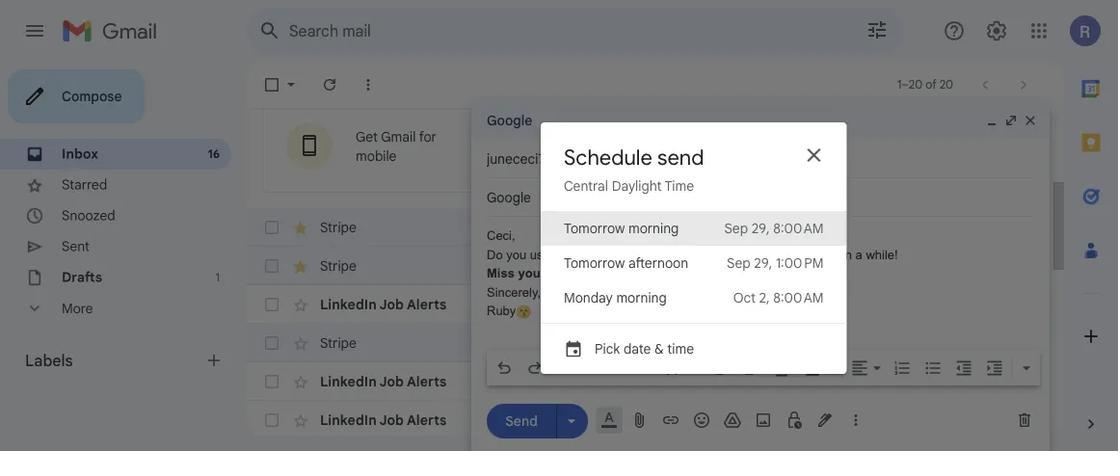 Task type: vqa. For each thing, say whether or not it's contained in the screenshot.
first the LinkedIn from the top
yes



Task type: describe. For each thing, give the bounding box(es) containing it.
drafts link
[[62, 269, 102, 286]]

15 ‌ from the left
[[931, 335, 931, 351]]

representative": for 30+
[[647, 373, 756, 390]]

2 cell from the top
[[980, 256, 1049, 276]]

- right 'email'
[[618, 335, 625, 351]]

"sales for "sales development representative": 22 opportunities
[[513, 412, 554, 429]]

47 ‌ from the left
[[1042, 335, 1042, 351]]

2 linkedin from the top
[[320, 373, 377, 390]]

8:00 am for sep 29, 8:00 am
[[773, 220, 824, 237]]

24 ‌ from the left
[[962, 335, 962, 351]]

1
[[216, 270, 220, 285]]

3 row from the top
[[247, 285, 1049, 324]]

2 sep 26 from the top
[[996, 413, 1034, 428]]

for
[[419, 129, 437, 145]]

38 ‌ from the left
[[1010, 335, 1010, 351]]

20 ‌ from the left
[[948, 335, 948, 351]]

snoozed link
[[62, 207, 115, 224]]

6 ‌ from the left
[[900, 335, 900, 351]]

62 ‌ from the left
[[1093, 335, 1093, 351]]

8 ‌ from the left
[[907, 335, 907, 351]]

52 ‌ from the left
[[1059, 335, 1059, 351]]

labels navigation
[[0, 62, 247, 451]]

gmail image
[[62, 12, 167, 50]]

search mail image
[[253, 13, 287, 48]]

advanced search options image
[[858, 11, 897, 49]]

21 ‌ from the left
[[952, 335, 952, 351]]

18 ‌ from the left
[[941, 335, 941, 351]]

28 ‌ from the left
[[976, 335, 976, 351]]

sent
[[62, 238, 90, 255]]

40 ‌ from the left
[[1017, 335, 1017, 351]]

schedule send
[[564, 144, 704, 171]]

10 ‌ from the left
[[914, 335, 914, 351]]

inbox link
[[62, 146, 98, 162]]

labels
[[25, 351, 73, 370]]

compose button
[[8, 69, 145, 123]]

"sales development representative": 22 opportunities link
[[513, 411, 943, 430]]

opportunities for 30+
[[787, 373, 877, 390]]

35 ‌ from the left
[[1000, 335, 1000, 351]]

34 ‌ from the left
[[997, 335, 997, 351]]

53 ‌ from the left
[[1062, 335, 1062, 351]]

5 ‌ from the left
[[896, 335, 896, 351]]

29 ‌ from the left
[[979, 335, 979, 351]]

get inside get gmail for mobile
[[356, 129, 378, 145]]

51 ‌ from the left
[[1055, 335, 1055, 351]]

36 ‌ from the left
[[1003, 335, 1004, 351]]

"sales development representative": 20 opportunities link
[[513, 295, 943, 314]]

morning for monday morning
[[616, 289, 667, 306]]

11 ‌ from the left
[[917, 335, 917, 351]]

65 ‌ from the left
[[1104, 335, 1104, 351]]

13 ‌ from the left
[[924, 335, 924, 351]]

32 ‌ from the left
[[990, 335, 990, 351]]

linkedin job alerts for "sales development representative": 20 opportunities
[[320, 296, 447, 313]]

67 ‌ from the left
[[1111, 335, 1111, 351]]

afternoon
[[629, 255, 689, 271]]

sep 27
[[998, 336, 1034, 350]]

1 row from the top
[[247, 208, 1049, 247]]

your stripe verification code -
[[513, 257, 699, 274]]

drafts
[[62, 269, 102, 286]]

- right code
[[689, 257, 695, 274]]

4 ‌ from the left
[[893, 335, 893, 351]]

54 ‌ from the left
[[1066, 335, 1066, 351]]

"sales development representative": 30+ opportunities -
[[513, 373, 890, 390]]

27 ‌ from the left
[[972, 335, 972, 351]]

25 ‌ from the left
[[965, 335, 965, 351]]

account
[[829, 335, 879, 351]]

development for "sales development representative": 22 opportunities
[[558, 412, 644, 429]]

daylight
[[612, 177, 662, 194]]

43 ‌ from the left
[[1028, 335, 1028, 351]]

schedule
[[564, 144, 653, 171]]

64 ‌ from the left
[[1100, 335, 1100, 351]]

2 row from the top
[[247, 247, 1049, 285]]

tomorrow for tomorrow afternoon
[[564, 255, 625, 271]]

"sales for "sales development representative": 30+ opportunities -
[[513, 373, 554, 390]]

development for "sales development representative": 30+ opportunities -
[[558, 373, 644, 390]]

oct
[[734, 289, 756, 306]]

menu item containing tomorrow afternoon
[[541, 246, 847, 281]]

29, for 1:00 pm
[[754, 255, 773, 271]]

menu item containing monday morning
[[541, 281, 847, 315]]

menu item containing tomorrow morning
[[541, 211, 847, 246]]

your stripe password has been updated -
[[513, 219, 770, 236]]

68 ‌ from the left
[[1114, 335, 1114, 351]]

5 row from the top
[[247, 363, 1049, 401]]

updated
[[705, 219, 757, 236]]

linkedin for "sales development representative": 20 opportunities
[[320, 296, 377, 313]]

pick date & time menu item
[[541, 323, 847, 374]]

2 linkedin job alerts from the top
[[320, 373, 447, 390]]

starred
[[62, 176, 107, 193]]

42 ‌ from the left
[[1024, 335, 1024, 351]]

been
[[671, 219, 702, 236]]

get gmail for mobile
[[356, 129, 437, 165]]

17 ‌ from the left
[[938, 335, 938, 351]]

verification
[[583, 257, 651, 274]]

development for "sales development representative": 20 opportunities
[[558, 296, 644, 313]]

more button
[[0, 293, 231, 324]]

19 ‌ from the left
[[945, 335, 945, 351]]

1 26 from the top
[[1020, 375, 1034, 389]]

16
[[208, 147, 220, 162]]

monday
[[564, 289, 613, 306]]

menu containing tomorrow morning
[[541, 211, 847, 374]]

69 ‌ from the left
[[1118, 335, 1118, 351]]

- right updated
[[760, 219, 766, 236]]

2 your from the left
[[731, 335, 758, 351]]

59 ‌ from the left
[[1083, 335, 1083, 351]]

send
[[657, 144, 704, 171]]

45 ‌ from the left
[[1035, 335, 1035, 351]]

time
[[665, 177, 694, 194]]

4 row from the top
[[247, 324, 1118, 363]]



Task type: locate. For each thing, give the bounding box(es) containing it.
44 ‌ from the left
[[1031, 335, 1031, 351]]

tomorrow
[[564, 220, 625, 237], [564, 255, 625, 271]]

22 ‌ from the left
[[955, 335, 955, 351]]

1 vertical spatial development
[[558, 373, 644, 390]]

central daylight time
[[564, 177, 694, 194]]

8:00 am
[[773, 220, 824, 237], [773, 289, 824, 306]]

menu item up code
[[541, 211, 847, 246]]

morning up 'afternoon'
[[629, 220, 679, 237]]

opportunities down verify your email - get started with your new stripe account ‌ ‌ ‌ ‌ ‌ ‌ ‌ ‌ ‌ ‌ ‌ ‌ ‌ ‌ ‌ ‌ ‌ ‌ ‌ ‌ ‌ ‌ ‌ ‌ ‌ ‌ ‌ ‌ ‌ ‌ ‌ ‌ ‌ ‌ ‌ ‌ ‌ ‌ ‌ ‌ ‌ ‌ ‌ ‌ ‌ ‌ ‌ ‌ ‌ ‌ ‌ ‌ ‌ ‌ ‌ ‌ ‌ ‌ ‌ ‌ ‌ ‌ ‌ ‌ ‌ ‌ ‌ ‌ ‌
[[787, 373, 877, 390]]

email
[[582, 335, 615, 351]]

alerts for "sales development representative": 22 opportunities
[[407, 412, 447, 429]]

more
[[62, 300, 93, 317]]

1 vertical spatial tomorrow
[[564, 255, 625, 271]]

job for "sales development representative": 20 opportunities
[[379, 296, 404, 313]]

3 linkedin from the top
[[320, 412, 377, 429]]

tomorrow up monday
[[564, 255, 625, 271]]

3 "sales from the top
[[513, 412, 554, 429]]

8:00 am for oct 2, 8:00 am
[[773, 289, 824, 306]]

morning down tomorrow afternoon
[[616, 289, 667, 306]]

2 your from the top
[[513, 257, 540, 274]]

0 vertical spatial linkedin
[[320, 296, 377, 313]]

0 vertical spatial alerts
[[407, 296, 447, 313]]

1 horizontal spatial your
[[731, 335, 758, 351]]

stripe
[[320, 219, 357, 236], [543, 219, 580, 236], [320, 257, 357, 274], [543, 257, 580, 274], [320, 335, 357, 351], [789, 335, 826, 351]]

representative": for 20
[[647, 296, 756, 313]]

2 representative": from the top
[[647, 373, 756, 390]]

1 linkedin job alerts from the top
[[320, 296, 447, 313]]

26 ‌ from the left
[[969, 335, 969, 351]]

0 vertical spatial job
[[379, 296, 404, 313]]

2 vertical spatial representative":
[[647, 412, 756, 429]]

0 vertical spatial 26
[[1020, 375, 1034, 389]]

None search field
[[247, 8, 904, 54]]

0 vertical spatial morning
[[629, 220, 679, 237]]

date
[[624, 340, 651, 357]]

1 linkedin from the top
[[320, 296, 377, 313]]

55 ‌ from the left
[[1069, 335, 1069, 351]]

schedule send dialog
[[541, 122, 847, 374]]

1 job from the top
[[379, 296, 404, 313]]

1 "sales from the top
[[513, 296, 554, 313]]

menu
[[541, 211, 847, 374]]

2 vertical spatial cell
[[980, 295, 1049, 314]]

63 ‌ from the left
[[1097, 335, 1097, 351]]

2 vertical spatial alerts
[[407, 412, 447, 429]]

monday morning
[[564, 289, 667, 306]]

14 ‌ from the left
[[927, 335, 927, 351]]

3 cell from the top
[[980, 295, 1049, 314]]

cell for stripe
[[980, 218, 1049, 237]]

&
[[655, 340, 664, 357]]

with
[[701, 335, 727, 351]]

66 ‌ from the left
[[1107, 335, 1107, 351]]

opportunities for 20
[[780, 296, 869, 313]]

-
[[760, 219, 766, 236], [689, 257, 695, 274], [618, 335, 625, 351], [880, 373, 887, 390]]

representative": down time
[[647, 373, 756, 390]]

1 horizontal spatial get
[[628, 335, 650, 351]]

opportunities for 22
[[778, 412, 868, 429]]

2 menu item from the top
[[541, 246, 847, 281]]

"sales development representative": 20 opportunities
[[513, 296, 869, 313]]

1 vertical spatial "sales
[[513, 373, 554, 390]]

1 ‌ from the left
[[883, 335, 883, 351]]

3 representative": from the top
[[647, 412, 756, 429]]

code
[[655, 257, 686, 274]]

tomorrow afternoon
[[564, 255, 689, 271]]

representative": up with
[[647, 296, 756, 313]]

2 vertical spatial linkedin
[[320, 412, 377, 429]]

alerts
[[407, 296, 447, 313], [407, 373, 447, 390], [407, 412, 447, 429]]

0 vertical spatial development
[[558, 296, 644, 313]]

job
[[379, 296, 404, 313], [379, 373, 404, 390], [379, 412, 404, 429]]

1 representative": from the top
[[647, 296, 756, 313]]

1 vertical spatial opportunities
[[787, 373, 877, 390]]

29, up sep 29, 1:00 pm in the right of the page
[[752, 220, 770, 237]]

your left 'email'
[[552, 335, 579, 351]]

sent link
[[62, 238, 90, 255]]

30+
[[759, 373, 784, 390]]

3 job from the top
[[379, 412, 404, 429]]

cell
[[980, 218, 1049, 237], [980, 256, 1049, 276], [980, 295, 1049, 314]]

get left &
[[628, 335, 650, 351]]

0 vertical spatial tomorrow
[[564, 220, 625, 237]]

tomorrow for tomorrow morning
[[564, 220, 625, 237]]

0 vertical spatial your
[[513, 219, 540, 236]]

30 ‌ from the left
[[983, 335, 983, 351]]

20
[[759, 296, 776, 313]]

1 vertical spatial 26
[[1020, 413, 1034, 428]]

opportunities
[[780, 296, 869, 313], [787, 373, 877, 390], [778, 412, 868, 429]]

16 ‌ from the left
[[934, 335, 934, 351]]

1 your from the top
[[513, 219, 540, 236]]

your
[[552, 335, 579, 351], [731, 335, 758, 351]]

‌
[[883, 335, 883, 351], [886, 335, 886, 351], [889, 335, 889, 351], [893, 335, 893, 351], [896, 335, 896, 351], [900, 335, 900, 351], [903, 335, 903, 351], [907, 335, 907, 351], [910, 335, 910, 351], [914, 335, 914, 351], [917, 335, 917, 351], [921, 335, 921, 351], [924, 335, 924, 351], [927, 335, 927, 351], [931, 335, 931, 351], [934, 335, 934, 351], [938, 335, 938, 351], [941, 335, 941, 351], [945, 335, 945, 351], [948, 335, 948, 351], [952, 335, 952, 351], [955, 335, 955, 351], [959, 335, 959, 351], [962, 335, 962, 351], [965, 335, 965, 351], [969, 335, 969, 351], [972, 335, 972, 351], [976, 335, 976, 351], [979, 335, 979, 351], [983, 335, 983, 351], [986, 335, 986, 351], [990, 335, 990, 351], [993, 335, 993, 351], [997, 335, 997, 351], [1000, 335, 1000, 351], [1003, 335, 1004, 351], [1007, 335, 1007, 351], [1010, 335, 1010, 351], [1014, 335, 1014, 351], [1017, 335, 1017, 351], [1021, 335, 1021, 351], [1024, 335, 1024, 351], [1028, 335, 1028, 351], [1031, 335, 1031, 351], [1035, 335, 1035, 351], [1038, 335, 1038, 351], [1042, 335, 1042, 351], [1045, 335, 1045, 351], [1048, 335, 1048, 351], [1052, 335, 1052, 351], [1055, 335, 1055, 351], [1059, 335, 1059, 351], [1062, 335, 1062, 351], [1066, 335, 1066, 351], [1069, 335, 1069, 351], [1073, 335, 1073, 351], [1076, 335, 1076, 351], [1080, 335, 1080, 351], [1083, 335, 1083, 351], [1086, 335, 1086, 351], [1090, 335, 1090, 351], [1093, 335, 1093, 351], [1097, 335, 1097, 351], [1100, 335, 1100, 351], [1104, 335, 1104, 351], [1107, 335, 1107, 351], [1111, 335, 1111, 351], [1114, 335, 1114, 351], [1118, 335, 1118, 351]]

23 ‌ from the left
[[959, 335, 959, 351]]

representative": down "sales development representative": 30+ opportunities -
[[647, 412, 756, 429]]

linkedin job alerts
[[320, 296, 447, 313], [320, 373, 447, 390], [320, 412, 447, 429]]

1 vertical spatial get
[[628, 335, 650, 351]]

2 "sales from the top
[[513, 373, 554, 390]]

linkedin for "sales development representative": 22 opportunities
[[320, 412, 377, 429]]

3 menu item from the top
[[541, 281, 847, 315]]

61 ‌ from the left
[[1090, 335, 1090, 351]]

verify your email - get started with your new stripe account ‌ ‌ ‌ ‌ ‌ ‌ ‌ ‌ ‌ ‌ ‌ ‌ ‌ ‌ ‌ ‌ ‌ ‌ ‌ ‌ ‌ ‌ ‌ ‌ ‌ ‌ ‌ ‌ ‌ ‌ ‌ ‌ ‌ ‌ ‌ ‌ ‌ ‌ ‌ ‌ ‌ ‌ ‌ ‌ ‌ ‌ ‌ ‌ ‌ ‌ ‌ ‌ ‌ ‌ ‌ ‌ ‌ ‌ ‌ ‌ ‌ ‌ ‌ ‌ ‌ ‌ ‌ ‌ ‌ 
[[513, 335, 1118, 351]]

1 vertical spatial 8:00 am
[[773, 289, 824, 306]]

- down verify your email - get started with your new stripe account ‌ ‌ ‌ ‌ ‌ ‌ ‌ ‌ ‌ ‌ ‌ ‌ ‌ ‌ ‌ ‌ ‌ ‌ ‌ ‌ ‌ ‌ ‌ ‌ ‌ ‌ ‌ ‌ ‌ ‌ ‌ ‌ ‌ ‌ ‌ ‌ ‌ ‌ ‌ ‌ ‌ ‌ ‌ ‌ ‌ ‌ ‌ ‌ ‌ ‌ ‌ ‌ ‌ ‌ ‌ ‌ ‌ ‌ ‌ ‌ ‌ ‌ ‌ ‌ ‌ ‌ ‌ ‌ ‌
[[880, 373, 887, 390]]

representative":
[[647, 296, 756, 313], [647, 373, 756, 390], [647, 412, 756, 429]]

2 alerts from the top
[[407, 373, 447, 390]]

morning
[[629, 220, 679, 237], [616, 289, 667, 306]]

0 vertical spatial representative":
[[647, 296, 756, 313]]

0 vertical spatial linkedin job alerts
[[320, 296, 447, 313]]

main menu image
[[23, 19, 46, 42]]

menu item down code
[[541, 281, 847, 315]]

gmail
[[381, 129, 416, 145]]

1 cell from the top
[[980, 218, 1049, 237]]

1 vertical spatial cell
[[980, 256, 1049, 276]]

1 vertical spatial sep 26
[[996, 413, 1034, 428]]

compose
[[62, 88, 122, 105]]

22
[[759, 412, 775, 429]]

linkedin
[[320, 296, 377, 313], [320, 373, 377, 390], [320, 412, 377, 429]]

1 sep 26 from the top
[[996, 375, 1034, 389]]

12 ‌ from the left
[[921, 335, 921, 351]]

tab list
[[1064, 62, 1118, 382]]

0 horizontal spatial your
[[552, 335, 579, 351]]

2 vertical spatial development
[[558, 412, 644, 429]]

46 ‌ from the left
[[1038, 335, 1038, 351]]

sep 29, 1:00 pm
[[727, 255, 824, 271]]

2,
[[759, 289, 770, 306]]

60 ‌ from the left
[[1086, 335, 1086, 351]]

1 development from the top
[[558, 296, 644, 313]]

1 menu item from the top
[[541, 211, 847, 246]]

central
[[564, 177, 608, 194]]

schedule send heading
[[564, 144, 704, 171]]

your for your stripe verification code -
[[513, 257, 540, 274]]

sep 29, 8:00 am
[[724, 220, 824, 237]]

0 vertical spatial cell
[[980, 218, 1049, 237]]

1 vertical spatial alerts
[[407, 373, 447, 390]]

job for "sales development representative": 22 opportunities
[[379, 412, 404, 429]]

opportunities up verify your email - get started with your new stripe account ‌ ‌ ‌ ‌ ‌ ‌ ‌ ‌ ‌ ‌ ‌ ‌ ‌ ‌ ‌ ‌ ‌ ‌ ‌ ‌ ‌ ‌ ‌ ‌ ‌ ‌ ‌ ‌ ‌ ‌ ‌ ‌ ‌ ‌ ‌ ‌ ‌ ‌ ‌ ‌ ‌ ‌ ‌ ‌ ‌ ‌ ‌ ‌ ‌ ‌ ‌ ‌ ‌ ‌ ‌ ‌ ‌ ‌ ‌ ‌ ‌ ‌ ‌ ‌ ‌ ‌ ‌ ‌ ‌
[[780, 296, 869, 313]]

57 ‌ from the left
[[1076, 335, 1076, 351]]

row
[[247, 208, 1049, 247], [247, 247, 1049, 285], [247, 285, 1049, 324], [247, 324, 1118, 363], [247, 363, 1049, 401], [247, 401, 1049, 440]]

your left password at the right of page
[[513, 219, 540, 236]]

26
[[1020, 375, 1034, 389], [1020, 413, 1034, 428]]

linkedin job alerts for "sales development representative": 22 opportunities
[[320, 412, 447, 429]]

2 job from the top
[[379, 373, 404, 390]]

sep 26
[[996, 375, 1034, 389], [996, 413, 1034, 428]]

1 vertical spatial representative":
[[647, 373, 756, 390]]

2 ‌ from the left
[[886, 335, 886, 351]]

1:00 pm
[[776, 255, 824, 271]]

1 vertical spatial job
[[379, 373, 404, 390]]

2 vertical spatial linkedin job alerts
[[320, 412, 447, 429]]

mobile
[[356, 148, 397, 165]]

refresh image
[[320, 75, 339, 94]]

0 vertical spatial opportunities
[[780, 296, 869, 313]]

37 ‌ from the left
[[1007, 335, 1007, 351]]

31 ‌ from the left
[[986, 335, 986, 351]]

1 your from the left
[[552, 335, 579, 351]]

2 development from the top
[[558, 373, 644, 390]]

58 ‌ from the left
[[1080, 335, 1080, 351]]

1 vertical spatial morning
[[616, 289, 667, 306]]

your up verify
[[513, 257, 540, 274]]

pick date & time
[[595, 340, 694, 357]]

3 ‌ from the left
[[889, 335, 889, 351]]

8:00 am up 1:00 pm
[[773, 220, 824, 237]]

33 ‌ from the left
[[993, 335, 993, 351]]

29, for 8:00 am
[[752, 220, 770, 237]]

tomorrow up your stripe verification code -
[[564, 220, 625, 237]]

morning for tomorrow morning
[[629, 220, 679, 237]]

your
[[513, 219, 540, 236], [513, 257, 540, 274]]

your left the new
[[731, 335, 758, 351]]

49 ‌ from the left
[[1048, 335, 1048, 351]]

0 vertical spatial get
[[356, 129, 378, 145]]

1 vertical spatial linkedin
[[320, 373, 377, 390]]

password
[[583, 219, 642, 236]]

0 vertical spatial "sales
[[513, 296, 554, 313]]

8:00 am right 2,
[[773, 289, 824, 306]]

get up mobile
[[356, 129, 378, 145]]

snoozed
[[62, 207, 115, 224]]

41 ‌ from the left
[[1021, 335, 1021, 351]]

starred link
[[62, 176, 107, 193]]

2 vertical spatial job
[[379, 412, 404, 429]]

"sales
[[513, 296, 554, 313], [513, 373, 554, 390], [513, 412, 554, 429]]

cell for linkedin job alerts
[[980, 295, 1049, 314]]

inbox
[[62, 146, 98, 162]]

56 ‌ from the left
[[1073, 335, 1073, 351]]

39 ‌ from the left
[[1014, 335, 1014, 351]]

settings image
[[985, 19, 1009, 42]]

0 vertical spatial sep 26
[[996, 375, 1034, 389]]

pick
[[595, 340, 620, 357]]

2 8:00 am from the top
[[773, 289, 824, 306]]

7 ‌ from the left
[[903, 335, 903, 351]]

opportunities inside "sales development representative": 22 opportunities link
[[778, 412, 868, 429]]

48 ‌ from the left
[[1045, 335, 1045, 351]]

get
[[356, 129, 378, 145], [628, 335, 650, 351]]

6 row from the top
[[247, 401, 1049, 440]]

get inside row
[[628, 335, 650, 351]]

new
[[761, 335, 786, 351]]

"sales development representative": 22 opportunities
[[513, 412, 868, 429]]

2 vertical spatial "sales
[[513, 412, 554, 429]]

oct 2, 8:00 am
[[734, 289, 824, 306]]

1 vertical spatial linkedin job alerts
[[320, 373, 447, 390]]

verify
[[513, 335, 548, 351]]

1 tomorrow from the top
[[564, 220, 625, 237]]

1 vertical spatial your
[[513, 257, 540, 274]]

opportunities inside ""sales development representative": 20 opportunities" link
[[780, 296, 869, 313]]

1 alerts from the top
[[407, 296, 447, 313]]

your for your stripe password has been updated -
[[513, 219, 540, 236]]

29,
[[752, 220, 770, 237], [754, 255, 773, 271]]

menu item
[[541, 211, 847, 246], [541, 246, 847, 281], [541, 281, 847, 315]]

started
[[654, 335, 698, 351]]

alerts for "sales development representative": 20 opportunities
[[407, 296, 447, 313]]

50 ‌ from the left
[[1052, 335, 1052, 351]]

27
[[1022, 336, 1034, 350]]

labels heading
[[25, 351, 204, 370]]

1 vertical spatial 29,
[[754, 255, 773, 271]]

3 development from the top
[[558, 412, 644, 429]]

menu item down 'been' at the right
[[541, 246, 847, 281]]

3 linkedin job alerts from the top
[[320, 412, 447, 429]]

sep
[[724, 220, 748, 237], [727, 255, 751, 271], [998, 336, 1019, 350], [996, 375, 1017, 389], [996, 413, 1017, 428]]

"sales for "sales development representative": 20 opportunities
[[513, 296, 554, 313]]

opportunities right 22
[[778, 412, 868, 429]]

has
[[646, 219, 667, 236]]

0 vertical spatial 29,
[[752, 220, 770, 237]]

0 horizontal spatial get
[[356, 129, 378, 145]]

0 vertical spatial 8:00 am
[[773, 220, 824, 237]]

tomorrow morning
[[564, 220, 679, 237]]

representative": for 22
[[647, 412, 756, 429]]

29, up 2,
[[754, 255, 773, 271]]

9 ‌ from the left
[[910, 335, 910, 351]]

2 26 from the top
[[1020, 413, 1034, 428]]

time
[[667, 340, 694, 357]]

2 vertical spatial opportunities
[[778, 412, 868, 429]]

development
[[558, 296, 644, 313], [558, 373, 644, 390], [558, 412, 644, 429]]



